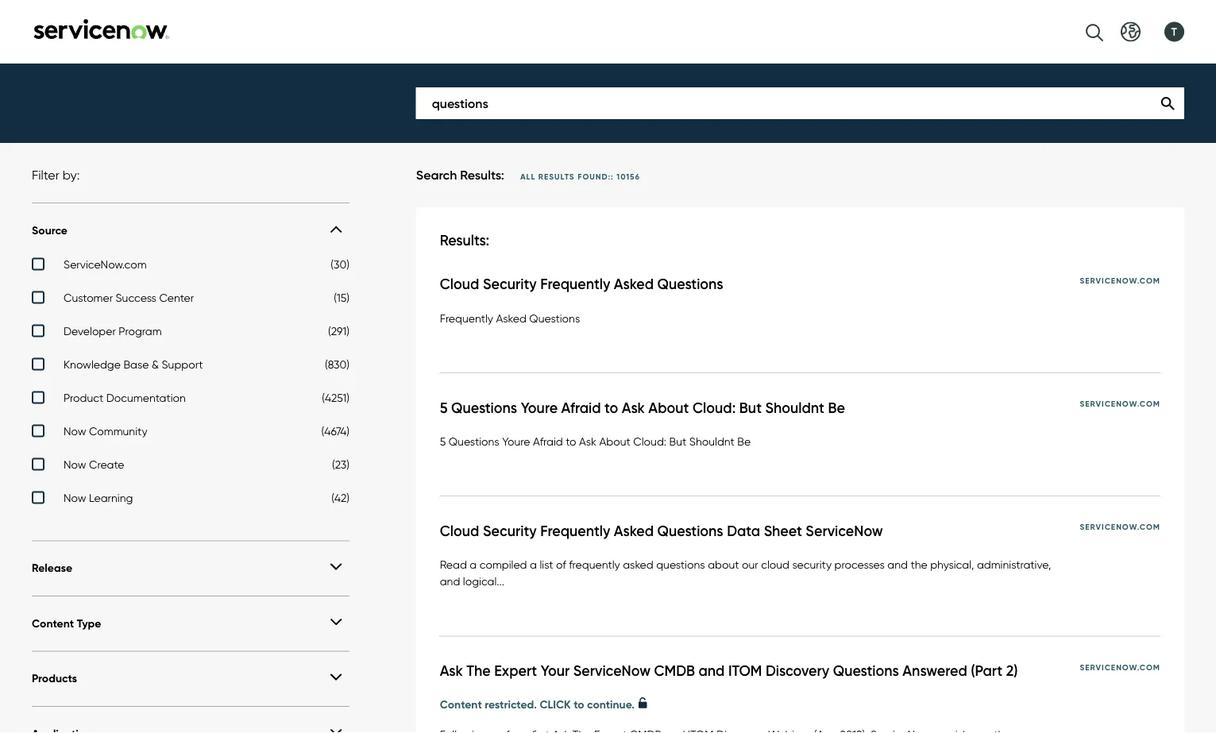 Task type: locate. For each thing, give the bounding box(es) containing it.
afraid
[[562, 399, 601, 417], [533, 435, 563, 448]]

cloud inside cloud security frequently asked questions data sheet servicenow link
[[440, 522, 480, 540]]

1 vertical spatial 5 questions youre afraid to ask about cloud: but shouldnt be
[[440, 435, 751, 448]]

1 vertical spatial cloud
[[440, 522, 480, 540]]

cloud up read
[[440, 522, 480, 540]]

cmdb
[[655, 663, 695, 680]]

0 vertical spatial content
[[32, 617, 74, 631]]

servicenow up continue.
[[574, 663, 651, 680]]

(23)
[[332, 458, 350, 472]]

1 horizontal spatial shouldnt
[[766, 399, 825, 417]]

0 vertical spatial and
[[888, 558, 908, 572]]

0 horizontal spatial but
[[670, 435, 687, 448]]

youre
[[521, 399, 558, 417], [502, 435, 531, 448]]

answered
[[903, 663, 968, 680]]

1 horizontal spatial content
[[440, 698, 482, 712]]

0 vertical spatial results:
[[460, 167, 505, 183]]

1 horizontal spatial a
[[530, 558, 537, 572]]

but inside 5 questions youre afraid to ask about cloud: but shouldnt be link
[[740, 399, 762, 417]]

cloud up the frequently asked questions
[[440, 275, 480, 293]]

customer success center
[[64, 291, 194, 305]]

shouldnt
[[766, 399, 825, 417], [690, 435, 735, 448]]

2 vertical spatial frequently
[[541, 522, 611, 540]]

questions inside ask the expert your servicenow cmdb and itom discovery questions answered (part 2) link
[[833, 663, 900, 680]]

1 vertical spatial about
[[600, 435, 631, 448]]

security
[[793, 558, 832, 572]]

results:
[[460, 167, 505, 183], [440, 231, 490, 249]]

servicenow.com for cloud security frequently asked questions
[[1080, 275, 1161, 286]]

and left 'the'
[[888, 558, 908, 572]]

questions
[[658, 275, 724, 293], [530, 311, 580, 325], [451, 399, 518, 417], [449, 435, 500, 448], [658, 522, 724, 540], [833, 663, 900, 680]]

1 horizontal spatial ask
[[579, 435, 597, 448]]

2 now from the top
[[64, 458, 86, 472]]

1 horizontal spatial but
[[740, 399, 762, 417]]

0 vertical spatial security
[[483, 275, 537, 293]]

2 vertical spatial now
[[64, 491, 86, 505]]

2 cloud from the top
[[440, 522, 480, 540]]

1 vertical spatial servicenow
[[574, 663, 651, 680]]

none checkbox containing developer program
[[32, 325, 350, 342]]

0 vertical spatial be
[[829, 399, 846, 417]]

5 questions youre afraid to ask about cloud: but shouldnt be
[[440, 399, 846, 417], [440, 435, 751, 448]]

5 questions youre afraid to ask about cloud: but shouldnt be link
[[440, 399, 877, 417]]

None checkbox
[[32, 258, 350, 275], [32, 291, 350, 309], [32, 358, 350, 375], [32, 391, 350, 409], [32, 425, 350, 442], [32, 458, 350, 476], [32, 491, 350, 509], [32, 258, 350, 275], [32, 291, 350, 309], [32, 358, 350, 375], [32, 391, 350, 409], [32, 425, 350, 442], [32, 458, 350, 476], [32, 491, 350, 509]]

asked
[[623, 558, 654, 572]]

0 vertical spatial but
[[740, 399, 762, 417]]

be
[[829, 399, 846, 417], [738, 435, 751, 448]]

a up logical...
[[470, 558, 477, 572]]

2 vertical spatial asked
[[614, 522, 654, 540]]

0 horizontal spatial a
[[470, 558, 477, 572]]

logical...
[[463, 575, 505, 589]]

administrative,
[[978, 558, 1052, 572]]

servicenow.com
[[64, 258, 147, 271], [1080, 275, 1161, 286], [1080, 399, 1161, 409], [1080, 522, 1161, 533], [1080, 663, 1161, 673]]

asked inside cloud security frequently asked questions link
[[614, 275, 654, 293]]

10156
[[617, 172, 641, 182]]

now create
[[64, 458, 124, 472]]

cloud security frequently asked questions link
[[440, 275, 756, 294]]

ask
[[622, 399, 645, 417], [579, 435, 597, 448], [440, 663, 463, 680]]

content
[[32, 617, 74, 631], [440, 698, 482, 712]]

asked for cloud security frequently asked questions data sheet servicenow
[[614, 522, 654, 540]]

continue.
[[587, 698, 635, 712]]

0 vertical spatial 5 questions youre afraid to ask about cloud: but shouldnt be
[[440, 399, 846, 417]]

0 horizontal spatial content
[[32, 617, 74, 631]]

a left list
[[530, 558, 537, 572]]

1 cloud from the top
[[440, 275, 480, 293]]

cloud:
[[693, 399, 736, 417], [634, 435, 667, 448]]

processes
[[835, 558, 885, 572]]

0 vertical spatial to
[[605, 399, 619, 417]]

and
[[888, 558, 908, 572], [440, 575, 460, 589], [699, 663, 725, 680]]

1 horizontal spatial servicenow
[[806, 522, 884, 540]]

0 horizontal spatial ask
[[440, 663, 463, 680]]

1 horizontal spatial and
[[699, 663, 725, 680]]

0 vertical spatial cloud:
[[693, 399, 736, 417]]

2)
[[1007, 663, 1018, 680]]

restricted.
[[485, 698, 537, 712]]

1 horizontal spatial cloud:
[[693, 399, 736, 417]]

(4251)
[[322, 391, 350, 405]]

0 horizontal spatial and
[[440, 575, 460, 589]]

source
[[32, 223, 67, 237]]

&
[[152, 358, 159, 371]]

(30)
[[331, 258, 350, 271]]

1 vertical spatial shouldnt
[[690, 435, 735, 448]]

the
[[467, 663, 491, 680]]

click
[[540, 698, 571, 712]]

1 horizontal spatial be
[[829, 399, 846, 417]]

1 vertical spatial security
[[483, 522, 537, 540]]

questions
[[657, 558, 705, 572]]

results: down search results: at top
[[440, 231, 490, 249]]

content for content restricted. click to continue.
[[440, 698, 482, 712]]

0 vertical spatial servicenow
[[806, 522, 884, 540]]

frequently for cloud security frequently asked questions data sheet servicenow
[[541, 522, 611, 540]]

1 vertical spatial 5
[[440, 435, 446, 448]]

0 vertical spatial frequently
[[541, 275, 611, 293]]

frequently
[[541, 275, 611, 293], [440, 311, 494, 325], [541, 522, 611, 540]]

results
[[539, 172, 575, 182]]

1 horizontal spatial about
[[649, 399, 689, 417]]

servicenow
[[806, 522, 884, 540], [574, 663, 651, 680]]

content left type
[[32, 617, 74, 631]]

1 vertical spatial and
[[440, 575, 460, 589]]

cloud inside cloud security frequently asked questions link
[[440, 275, 480, 293]]

2 security from the top
[[483, 522, 537, 540]]

0 vertical spatial asked
[[614, 275, 654, 293]]

now
[[64, 425, 86, 438], [64, 458, 86, 472], [64, 491, 86, 505]]

now down product
[[64, 425, 86, 438]]

1 vertical spatial content
[[440, 698, 482, 712]]

all
[[521, 172, 536, 182]]

about
[[649, 399, 689, 417], [600, 435, 631, 448]]

customer
[[64, 291, 113, 305]]

results: left the all
[[460, 167, 505, 183]]

cloud for cloud security frequently asked questions
[[440, 275, 480, 293]]

security up compiled
[[483, 522, 537, 540]]

Search across ServiceNow text field
[[416, 87, 1185, 119]]

2 horizontal spatial ask
[[622, 399, 645, 417]]

and left "itom"
[[699, 663, 725, 680]]

0 vertical spatial shouldnt
[[766, 399, 825, 417]]

base
[[124, 358, 149, 371]]

release
[[32, 561, 72, 575]]

content for content type
[[32, 617, 74, 631]]

content down the
[[440, 698, 482, 712]]

security up the frequently asked questions
[[483, 275, 537, 293]]

a
[[470, 558, 477, 572], [530, 558, 537, 572]]

1 security from the top
[[483, 275, 537, 293]]

security
[[483, 275, 537, 293], [483, 522, 537, 540]]

but
[[740, 399, 762, 417], [670, 435, 687, 448]]

search results:
[[416, 167, 505, 183]]

knowledge
[[64, 358, 121, 371]]

discovery
[[766, 663, 830, 680]]

knowledge base & support
[[64, 358, 203, 371]]

questions inside 5 questions youre afraid to ask about cloud: but shouldnt be link
[[451, 399, 518, 417]]

1 vertical spatial be
[[738, 435, 751, 448]]

1 vertical spatial ask
[[579, 435, 597, 448]]

now left create
[[64, 458, 86, 472]]

0 vertical spatial 5
[[440, 399, 448, 417]]

None checkbox
[[32, 325, 350, 342]]

now learning
[[64, 491, 133, 505]]

(4674)
[[321, 425, 350, 438]]

servicenow up processes
[[806, 522, 884, 540]]

0 horizontal spatial cloud:
[[634, 435, 667, 448]]

asked inside cloud security frequently asked questions data sheet servicenow link
[[614, 522, 654, 540]]

1 now from the top
[[64, 425, 86, 438]]

5
[[440, 399, 448, 417], [440, 435, 446, 448]]

0 vertical spatial cloud
[[440, 275, 480, 293]]

asked
[[614, 275, 654, 293], [496, 311, 527, 325], [614, 522, 654, 540]]

servicenow.com for cloud security frequently asked questions data sheet servicenow
[[1080, 522, 1161, 533]]

1 vertical spatial now
[[64, 458, 86, 472]]

frequently for cloud security frequently asked questions
[[541, 275, 611, 293]]

now left learning
[[64, 491, 86, 505]]

to
[[605, 399, 619, 417], [566, 435, 577, 448], [574, 698, 585, 712]]

3 now from the top
[[64, 491, 86, 505]]

content restricted. click to continue. link
[[440, 697, 649, 714]]

center
[[159, 291, 194, 305]]

0 vertical spatial now
[[64, 425, 86, 438]]

servicenow.com for 5 questions youre afraid to ask about cloud: but shouldnt be
[[1080, 399, 1161, 409]]

(830)
[[325, 358, 350, 371]]

and down read
[[440, 575, 460, 589]]



Task type: describe. For each thing, give the bounding box(es) containing it.
read
[[440, 558, 467, 572]]

ask the expert your servicenow cmdb and itom discovery questions answered (part 2)
[[440, 663, 1018, 680]]

0 horizontal spatial about
[[600, 435, 631, 448]]

2 5 questions youre afraid to ask about cloud: but shouldnt be from the top
[[440, 435, 751, 448]]

1 5 from the top
[[440, 399, 448, 417]]

product
[[64, 391, 104, 405]]

questions inside cloud security frequently asked questions link
[[658, 275, 724, 293]]

cloud security frequently asked questions data sheet servicenow link
[[440, 522, 915, 541]]

documentation
[[106, 391, 186, 405]]

now community
[[64, 425, 148, 438]]

1 vertical spatial to
[[566, 435, 577, 448]]

1 vertical spatial but
[[670, 435, 687, 448]]

learning
[[89, 491, 133, 505]]

2 5 from the top
[[440, 435, 446, 448]]

(291)
[[328, 325, 350, 338]]

content type
[[32, 617, 101, 631]]

success
[[116, 291, 157, 305]]

sheet
[[764, 522, 803, 540]]

expert
[[495, 663, 537, 680]]

developer
[[64, 325, 116, 338]]

2 vertical spatial and
[[699, 663, 725, 680]]

products
[[32, 672, 77, 686]]

cloud for cloud security frequently asked questions data sheet servicenow
[[440, 522, 480, 540]]

questions inside cloud security frequently asked questions data sheet servicenow link
[[658, 522, 724, 540]]

0 horizontal spatial be
[[738, 435, 751, 448]]

cloud security frequently asked questions data sheet servicenow
[[440, 522, 884, 540]]

all results found: : 10156
[[521, 172, 641, 182]]

0 vertical spatial afraid
[[562, 399, 601, 417]]

1 vertical spatial asked
[[496, 311, 527, 325]]

0 vertical spatial youre
[[521, 399, 558, 417]]

1 5 questions youre afraid to ask about cloud: but shouldnt be from the top
[[440, 399, 846, 417]]

(42)
[[332, 491, 350, 505]]

found:
[[578, 172, 611, 182]]

1 vertical spatial afraid
[[533, 435, 563, 448]]

2 a from the left
[[530, 558, 537, 572]]

read a compiled a list of frequently asked questions about our cloud security processes and the physical, administrative, and logical...
[[440, 558, 1052, 589]]

security for cloud security frequently asked questions
[[483, 275, 537, 293]]

1 vertical spatial results:
[[440, 231, 490, 249]]

search
[[416, 167, 457, 183]]

1 vertical spatial frequently
[[440, 311, 494, 325]]

compiled
[[480, 558, 527, 572]]

2 horizontal spatial and
[[888, 558, 908, 572]]

frequently
[[569, 558, 621, 572]]

program
[[119, 325, 162, 338]]

:
[[611, 172, 614, 182]]

now for now learning
[[64, 491, 86, 505]]

your
[[541, 663, 570, 680]]

security for cloud security frequently asked questions data sheet servicenow
[[483, 522, 537, 540]]

content restricted. click to continue.
[[440, 698, 635, 712]]

developer program
[[64, 325, 162, 338]]

0 vertical spatial about
[[649, 399, 689, 417]]

(part
[[971, 663, 1003, 680]]

cloud
[[762, 558, 790, 572]]

create
[[89, 458, 124, 472]]

1 vertical spatial youre
[[502, 435, 531, 448]]

servicenow.com for ask the expert your servicenow cmdb and itom discovery questions answered (part 2)
[[1080, 663, 1161, 673]]

asked for cloud security frequently asked questions
[[614, 275, 654, 293]]

ask the expert your servicenow cmdb and itom discovery questions answered (part 2) link
[[440, 663, 1050, 681]]

now for now create
[[64, 458, 86, 472]]

itom
[[729, 663, 763, 680]]

cloud: inside 5 questions youre afraid to ask about cloud: but shouldnt be link
[[693, 399, 736, 417]]

0 horizontal spatial servicenow
[[574, 663, 651, 680]]

cloud security frequently asked questions
[[440, 275, 724, 293]]

data
[[727, 522, 761, 540]]

frequently asked questions
[[440, 311, 580, 325]]

1 a from the left
[[470, 558, 477, 572]]

1 vertical spatial cloud:
[[634, 435, 667, 448]]

physical,
[[931, 558, 975, 572]]

about
[[708, 558, 740, 572]]

by:
[[63, 167, 80, 183]]

product documentation
[[64, 391, 186, 405]]

(15)
[[334, 291, 350, 305]]

type
[[77, 617, 101, 631]]

servicenow image
[[32, 19, 171, 39]]

our
[[742, 558, 759, 572]]

2 vertical spatial ask
[[440, 663, 463, 680]]

list
[[540, 558, 554, 572]]

now for now community
[[64, 425, 86, 438]]

community
[[89, 425, 148, 438]]

0 horizontal spatial shouldnt
[[690, 435, 735, 448]]

filter
[[32, 167, 59, 183]]

filter by:
[[32, 167, 80, 183]]

of
[[556, 558, 566, 572]]

the
[[911, 558, 928, 572]]

0 vertical spatial ask
[[622, 399, 645, 417]]

2 vertical spatial to
[[574, 698, 585, 712]]

support
[[162, 358, 203, 371]]



Task type: vqa. For each thing, say whether or not it's contained in the screenshot.
Cloud Security Frequently Asked Questions Data Sheet ServiceNow ServiceNow.com
yes



